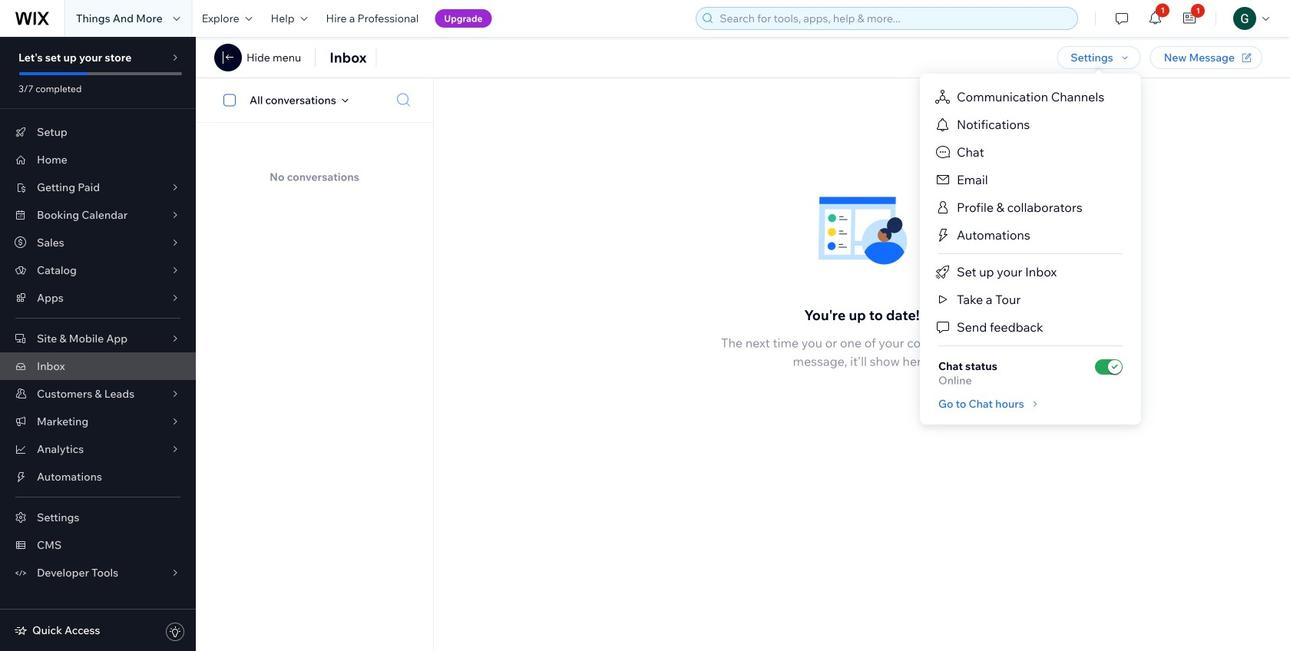 Task type: locate. For each thing, give the bounding box(es) containing it.
None checkbox
[[215, 91, 250, 109]]

Search for tools, apps, help & more... field
[[715, 8, 1073, 29]]



Task type: describe. For each thing, give the bounding box(es) containing it.
sidebar element
[[0, 37, 196, 651]]



Task type: vqa. For each thing, say whether or not it's contained in the screenshot.
or to the left
no



